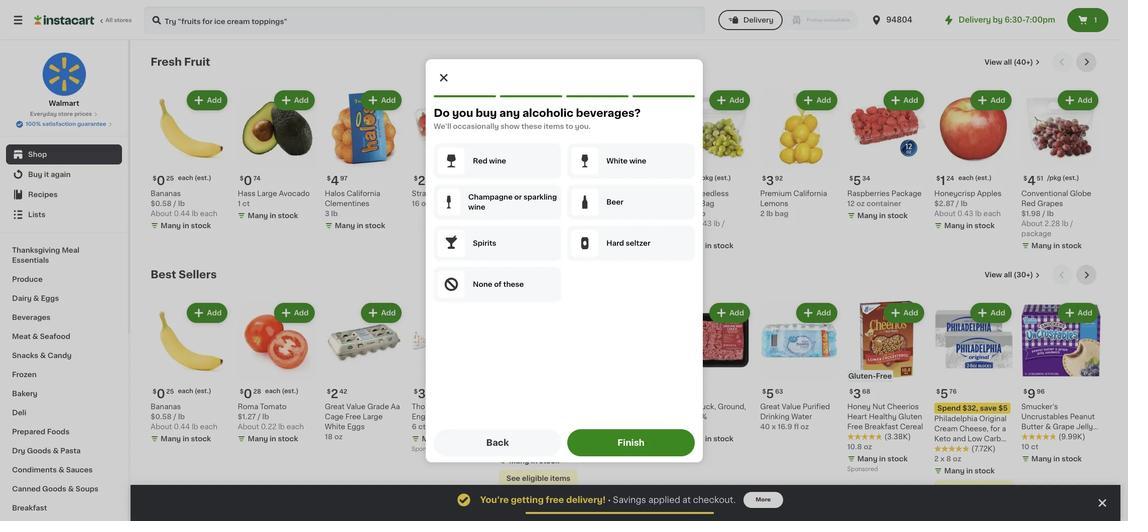 Task type: vqa. For each thing, say whether or not it's contained in the screenshot.
left See eligible items button
yes



Task type: locate. For each thing, give the bounding box(es) containing it.
view inside popup button
[[985, 272, 1003, 279]]

eligible down '2 x 8 oz'
[[958, 486, 984, 493]]

/pkg (est.) right 51
[[1048, 176, 1080, 182]]

& down uncrustables
[[1046, 424, 1052, 431]]

$ inside $ 0 28
[[240, 389, 244, 395]]

these right of
[[503, 281, 524, 288]]

view left (40+)
[[985, 59, 1003, 66]]

0 horizontal spatial 16
[[412, 201, 420, 208]]

1 vertical spatial sponsored badge image
[[848, 467, 878, 473]]

1
[[1095, 17, 1098, 24], [941, 176, 946, 187], [238, 201, 241, 208], [499, 201, 502, 208]]

oz down the "strawberries"
[[422, 201, 430, 208]]

free down 'heart'
[[848, 424, 863, 431]]

goods
[[27, 448, 51, 455], [42, 486, 66, 493]]

back
[[486, 439, 509, 447]]

2 4 from the left
[[679, 176, 688, 187]]

seedless inside green seedless grapes bag $1.98 / lb about 2.43 lb / package many in stock
[[697, 191, 729, 198]]

heart
[[848, 414, 868, 421]]

great up drinking
[[761, 404, 780, 411]]

package inside the conventional globe red grapes $1.98 / lb about 2.28 lb / package
[[1022, 231, 1052, 238]]

stock inside 12 ct many in stock
[[627, 446, 647, 453]]

fresh inside ritz fresh stacks original crackers
[[515, 416, 534, 423]]

everyday store prices
[[30, 112, 92, 117]]

/pkg inside $4.51 per package (estimated) element
[[1048, 176, 1062, 182]]

1 view from the top
[[985, 59, 1003, 66]]

2 california from the left
[[794, 191, 828, 198]]

eggs down $ 2 42
[[347, 424, 365, 431]]

original up for on the right of page
[[980, 416, 1007, 423]]

wine inside champagne or sparkling wine
[[468, 204, 485, 211]]

/pkg inside $5.23 per package (estimated) element
[[613, 176, 627, 182]]

5 left 76
[[941, 389, 949, 400]]

★★★★★
[[586, 424, 622, 431], [586, 424, 622, 431], [848, 434, 883, 441], [848, 434, 883, 441], [1022, 434, 1057, 441], [1022, 434, 1057, 441], [499, 436, 534, 443], [499, 436, 534, 443], [935, 446, 970, 453], [935, 446, 970, 453]]

$ inside $ 5 34
[[850, 176, 854, 182]]

red inside sun harvest seedless red grapes $2.18 / lb about 2.4 lb / package
[[586, 201, 601, 208]]

cream
[[935, 426, 958, 433]]

1 0.44 from the top
[[174, 211, 190, 218]]

2 $1.98 from the left
[[1022, 211, 1041, 218]]

5 left 23
[[592, 176, 600, 187]]

0 vertical spatial $0.58
[[151, 201, 172, 208]]

100%
[[26, 122, 41, 127]]

0 horizontal spatial /pkg
[[613, 176, 627, 182]]

breakfast down "canned"
[[12, 505, 47, 512]]

california for halos california clementines 3 lb
[[347, 191, 381, 198]]

0 horizontal spatial see eligible items
[[507, 476, 571, 483]]

0 horizontal spatial great
[[325, 404, 345, 411]]

1 horizontal spatial value
[[782, 404, 801, 411]]

package up the hard
[[586, 231, 617, 238]]

5 left 63
[[767, 389, 775, 400]]

see eligible items button up you're getting free delivery!
[[499, 471, 578, 488]]

$1.98 for $ 4 81
[[673, 211, 693, 218]]

• savings applied at checkout.
[[608, 497, 736, 505]]

walmart logo image
[[42, 52, 86, 96]]

1 horizontal spatial original
[[499, 426, 527, 433]]

best
[[151, 270, 176, 281]]

value inside great value grade aa cage free large white eggs 18 oz
[[347, 404, 366, 411]]

seedless down $5.23 per package (estimated) element
[[631, 191, 663, 198]]

grapes inside the conventional globe red grapes $1.98 / lb about 2.28 lb / package
[[1038, 201, 1064, 208]]

about inside the conventional globe red grapes $1.98 / lb about 2.28 lb / package
[[1022, 221, 1043, 228]]

42
[[518, 191, 527, 198], [340, 389, 348, 395]]

2 left 72
[[418, 176, 426, 187]]

see down '2 x 8 oz'
[[942, 486, 956, 493]]

0 vertical spatial 0.44
[[174, 211, 190, 218]]

2 horizontal spatial x
[[941, 456, 945, 463]]

2 view from the top
[[985, 272, 1003, 279]]

2 up the cage
[[331, 389, 339, 400]]

foods
[[47, 429, 70, 436]]

1 great from the left
[[325, 404, 345, 411]]

spend
[[938, 405, 961, 412]]

package inside green seedless grapes bag $1.98 / lb about 2.43 lb / package many in stock
[[673, 231, 704, 238]]

$0.25 each (estimated) element
[[151, 172, 230, 189], [151, 385, 230, 402]]

9
[[1028, 389, 1036, 400]]

1 horizontal spatial delivery
[[959, 16, 992, 24]]

1 horizontal spatial wine
[[489, 157, 506, 165]]

/pkg right 51
[[1048, 176, 1062, 182]]

4 left the 81
[[679, 176, 688, 187]]

(est.) down white wine
[[628, 176, 645, 182]]

items down alcoholic
[[544, 123, 564, 130]]

1 all from the top
[[1004, 59, 1013, 66]]

2 horizontal spatial 4
[[1028, 176, 1036, 187]]

4 left 51
[[1028, 176, 1036, 187]]

1 $1.98 from the left
[[673, 211, 693, 218]]

everyday
[[30, 112, 57, 117]]

fruit
[[184, 57, 210, 67]]

1 package from the left
[[586, 231, 617, 238]]

more
[[756, 498, 771, 503]]

ct left finish at the bottom of page
[[596, 434, 603, 441]]

1 inside lime 42 1 each
[[499, 201, 502, 208]]

0 horizontal spatial california
[[347, 191, 381, 198]]

0 vertical spatial $0.25 each (estimated) element
[[151, 172, 230, 189]]

$0.58
[[151, 201, 172, 208], [151, 414, 172, 421]]

dairy & eggs link
[[6, 289, 122, 308]]

$2.87
[[935, 201, 955, 208]]

oz down lifestyle
[[953, 456, 962, 463]]

red down occasionally
[[473, 157, 487, 165]]

2 vertical spatial x
[[941, 456, 945, 463]]

california inside premium california lemons 2 lb bag
[[794, 191, 828, 198]]

2 horizontal spatial /pkg
[[1048, 176, 1062, 182]]

2 vertical spatial original
[[499, 426, 527, 433]]

value up water
[[782, 404, 801, 411]]

spend $32, save $5
[[938, 405, 1008, 412]]

all inside "popup button"
[[1004, 59, 1013, 66]]

$ 1 24 each (est.)
[[937, 176, 992, 187]]

1 vertical spatial 42
[[340, 389, 348, 395]]

package down 2.43 at the right
[[673, 231, 704, 238]]

0 horizontal spatial eggs
[[41, 295, 59, 302]]

2 /pkg (est.) from the left
[[700, 176, 731, 182]]

all for 5
[[1004, 272, 1013, 279]]

0 for $0.28 each (estimated) element
[[244, 389, 252, 400]]

1 vertical spatial breakfast
[[12, 505, 47, 512]]

& right dairy
[[33, 295, 39, 302]]

4 for $ 4 81
[[679, 176, 688, 187]]

16
[[412, 201, 420, 208], [673, 424, 681, 431]]

None search field
[[144, 6, 706, 34]]

fresh left fruit at the left of page
[[151, 57, 182, 67]]

ct down hass
[[243, 201, 250, 208]]

x inside product group
[[506, 446, 510, 453]]

1 vertical spatial $0.25 each (estimated) element
[[151, 385, 230, 402]]

0 horizontal spatial see
[[507, 476, 521, 483]]

$1.98 for $ 4 51
[[1022, 211, 1041, 218]]

california right the premium
[[794, 191, 828, 198]]

delivery by 6:30-7:00pm link
[[943, 14, 1056, 26]]

& left candy
[[40, 353, 46, 360]]

1 vertical spatial bananas $0.58 / lb about 0.44 lb each
[[151, 404, 218, 431]]

eggs inside great value grade aa cage free large white eggs 18 oz
[[347, 424, 365, 431]]

& inside meat & seafood link
[[32, 334, 38, 341]]

42 right the lime
[[518, 191, 527, 198]]

product group
[[151, 88, 230, 233], [238, 88, 317, 223], [325, 88, 404, 233], [412, 88, 491, 209], [499, 88, 578, 223], [586, 88, 665, 253], [673, 88, 753, 253], [761, 88, 840, 219], [848, 88, 927, 223], [935, 88, 1014, 233], [1022, 88, 1101, 253], [151, 302, 230, 447], [238, 302, 317, 447], [325, 302, 404, 443], [412, 302, 491, 456], [499, 302, 578, 499], [673, 302, 753, 447], [761, 302, 840, 432], [848, 302, 927, 476], [935, 302, 1014, 509], [1022, 302, 1101, 467]]

97
[[340, 176, 348, 182]]

2 bananas from the top
[[151, 404, 181, 411]]

breakfast inside honey nut cheerios heart healthy gluten free breakfast cereal
[[865, 424, 899, 431]]

3 package from the left
[[1022, 231, 1052, 238]]

2 horizontal spatial /pkg (est.)
[[1048, 176, 1080, 182]]

sauces
[[66, 467, 93, 474]]

$4.51 per package (estimated) element
[[1022, 172, 1101, 189]]

x for 8 x 1.48 oz
[[506, 446, 510, 453]]

1 $0.58 from the top
[[151, 201, 172, 208]]

1 grapes from the left
[[602, 201, 628, 208]]

sponsored badge image
[[412, 447, 442, 453], [848, 467, 878, 473], [499, 490, 530, 496]]

sponsored badge image down the 6
[[412, 447, 442, 453]]

0 horizontal spatial original
[[444, 404, 472, 411]]

all left (30+) at the bottom right of the page
[[1004, 272, 1013, 279]]

2.28
[[1045, 221, 1061, 228]]

2 $ 0 25 from the top
[[153, 389, 174, 400]]

add button
[[188, 91, 227, 110], [275, 91, 314, 110], [362, 91, 401, 110], [449, 91, 488, 110], [537, 91, 575, 110], [624, 91, 662, 110], [711, 91, 750, 110], [798, 91, 837, 110], [885, 91, 924, 110], [972, 91, 1011, 110], [1059, 91, 1098, 110], [188, 305, 227, 323], [275, 305, 314, 323], [362, 305, 401, 323], [711, 305, 750, 323], [798, 305, 837, 323], [885, 305, 924, 323], [972, 305, 1011, 323], [1059, 305, 1098, 323]]

all left (40+)
[[1004, 59, 1013, 66]]

2 seedless from the left
[[697, 191, 729, 198]]

2 value from the left
[[782, 404, 801, 411]]

see
[[507, 476, 521, 483], [942, 486, 956, 493]]

$2.18
[[586, 211, 605, 218]]

3 inside $ 3 thomas' original english muffins 6 ct
[[418, 389, 426, 400]]

many
[[248, 213, 268, 220], [509, 213, 530, 220], [858, 213, 878, 220], [161, 223, 181, 230], [335, 223, 355, 230], [945, 223, 965, 230], [596, 243, 617, 250], [684, 243, 704, 250], [1032, 243, 1052, 250], [161, 436, 181, 443], [248, 436, 268, 443], [422, 436, 442, 443], [684, 436, 704, 443], [596, 446, 617, 453], [858, 456, 878, 463], [1032, 456, 1052, 463], [509, 458, 530, 465], [945, 468, 965, 475]]

3 left '68'
[[854, 389, 862, 400]]

2 all from the top
[[1004, 272, 1013, 279]]

california for premium california lemons 2 lb bag
[[794, 191, 828, 198]]

1 horizontal spatial eggs
[[347, 424, 365, 431]]

stacks
[[536, 416, 560, 423]]

8 down lifestyle
[[947, 456, 952, 463]]

2 item carousel region from the top
[[151, 265, 1101, 513]]

0 vertical spatial sponsored badge image
[[412, 447, 442, 453]]

breakfast link
[[6, 499, 122, 518]]

(est.) inside $ 1 24 each (est.)
[[976, 176, 992, 182]]

sponsored badge image up getting
[[499, 490, 530, 496]]

original up muffins
[[444, 404, 472, 411]]

2 horizontal spatial grapes
[[1038, 201, 1064, 208]]

3 /pkg from the left
[[1048, 176, 1062, 182]]

1 horizontal spatial 12
[[848, 201, 855, 208]]

value inside great value purified drinking water 40 x 16.9 fl oz
[[782, 404, 801, 411]]

1 vertical spatial 8
[[947, 456, 952, 463]]

sparkling
[[524, 194, 557, 201]]

oz right 18
[[335, 434, 343, 441]]

california inside the halos california clementines 3 lb
[[347, 191, 381, 198]]

free right the cage
[[346, 414, 361, 421]]

2 0.44 from the top
[[174, 424, 190, 431]]

/pkg for $ 4 81
[[700, 176, 713, 182]]

fl
[[794, 424, 799, 431]]

each
[[178, 176, 193, 182], [959, 176, 974, 182], [504, 201, 522, 208], [200, 211, 218, 218], [984, 211, 1001, 218], [178, 389, 193, 395], [265, 389, 281, 395], [200, 424, 218, 431], [287, 424, 304, 431]]

a
[[1002, 426, 1007, 433]]

2 bananas $0.58 / lb about 0.44 lb each from the top
[[151, 404, 218, 431]]

many inside green seedless grapes bag $1.98 / lb about 2.43 lb / package many in stock
[[684, 243, 704, 250]]

0.44 for 4
[[174, 211, 190, 218]]

x
[[772, 424, 776, 431], [506, 446, 510, 453], [941, 456, 945, 463]]

/pkg (est.) for $ 4 81
[[700, 176, 731, 182]]

wine for white wine
[[629, 157, 647, 165]]

1 vertical spatial $0.58
[[151, 414, 172, 421]]

oz down 80%/20% on the right bottom
[[683, 424, 691, 431]]

$ inside $ 5 76
[[937, 389, 941, 395]]

large down the 74 at the top left
[[257, 191, 277, 198]]

1 horizontal spatial 4
[[679, 176, 688, 187]]

12 down raspberries on the top right of page
[[848, 201, 855, 208]]

product group containing 9
[[1022, 302, 1101, 467]]

produce link
[[6, 270, 122, 289]]

you're getting free delivery!
[[480, 497, 606, 505]]

$
[[153, 176, 157, 182], [240, 176, 244, 182], [327, 176, 331, 182], [414, 176, 418, 182], [501, 176, 505, 182], [588, 176, 592, 182], [675, 176, 679, 182], [763, 176, 767, 182], [850, 176, 854, 182], [937, 176, 941, 182], [1024, 176, 1028, 182], [153, 389, 157, 395], [240, 389, 244, 395], [327, 389, 331, 395], [414, 389, 418, 395], [763, 389, 767, 395], [850, 389, 854, 395], [937, 389, 941, 395], [1024, 389, 1028, 395]]

1 horizontal spatial california
[[794, 191, 828, 198]]

see for the rightmost see eligible items button
[[942, 486, 956, 493]]

original inside the philadelphia original cream cheese, for a keto and low carb lifestyle
[[980, 416, 1007, 423]]

2 great from the left
[[761, 404, 780, 411]]

delivery inside button
[[744, 17, 774, 24]]

/pkg (est.) inside $4.51 per package (estimated) element
[[1048, 176, 1080, 182]]

0 vertical spatial 25
[[166, 176, 174, 182]]

bananas for 2
[[151, 404, 181, 411]]

0 horizontal spatial package
[[586, 231, 617, 238]]

delivery for delivery by 6:30-7:00pm
[[959, 16, 992, 24]]

1 vertical spatial see
[[942, 486, 956, 493]]

0 vertical spatial white
[[607, 157, 628, 165]]

treatment tracker modal dialog
[[131, 486, 1121, 522]]

pasta
[[60, 448, 81, 455]]

0 horizontal spatial $1.98
[[673, 211, 693, 218]]

1 vertical spatial x
[[506, 446, 510, 453]]

2 horizontal spatial sponsored badge image
[[848, 467, 878, 473]]

dairy
[[12, 295, 32, 302]]

conventional
[[1022, 191, 1069, 198]]

1 horizontal spatial x
[[772, 424, 776, 431]]

0 vertical spatial fresh
[[151, 57, 182, 67]]

gluten-
[[849, 373, 876, 380]]

1 horizontal spatial /pkg
[[700, 176, 713, 182]]

prepared foods link
[[6, 423, 122, 442]]

& right meat
[[32, 334, 38, 341]]

4 for $ 4 97
[[331, 176, 339, 187]]

grapes down conventional
[[1038, 201, 1064, 208]]

1 california from the left
[[347, 191, 381, 198]]

0 vertical spatial eligible
[[522, 476, 549, 483]]

1 vertical spatial 12
[[586, 434, 594, 441]]

eggs down produce 'link'
[[41, 295, 59, 302]]

0 horizontal spatial wine
[[468, 204, 485, 211]]

getting
[[511, 497, 544, 505]]

1 vertical spatial fresh
[[515, 416, 534, 423]]

16 down 80%/20% on the right bottom
[[673, 424, 681, 431]]

honey
[[848, 404, 871, 411]]

2 grapes from the left
[[673, 201, 699, 208]]

free up nut
[[876, 373, 893, 380]]

3 4 from the left
[[1028, 176, 1036, 187]]

$0.58 for 2
[[151, 414, 172, 421]]

california up clementines
[[347, 191, 381, 198]]

2 horizontal spatial original
[[980, 416, 1007, 423]]

see eligible items button down '2 x 8 oz'
[[935, 481, 1014, 498]]

candy
[[48, 353, 72, 360]]

each (est.) for 2
[[178, 389, 211, 395]]

lists
[[28, 211, 45, 219]]

/pkg right the 81
[[700, 176, 713, 182]]

view for 1
[[985, 59, 1003, 66]]

1 horizontal spatial sponsored badge image
[[499, 490, 530, 496]]

0 vertical spatial bananas
[[151, 191, 181, 198]]

white down the cage
[[325, 424, 346, 431]]

value
[[347, 404, 366, 411], [782, 404, 801, 411]]

100% satisfaction guarantee
[[26, 122, 106, 127]]

& left sauces
[[58, 467, 64, 474]]

1 value from the left
[[347, 404, 366, 411]]

12 inside 12 ct many in stock
[[586, 434, 594, 441]]

$ 4 81
[[675, 176, 696, 187]]

free
[[546, 497, 564, 505]]

$5.72 element
[[673, 385, 753, 402]]

0 vertical spatial all
[[1004, 59, 1013, 66]]

/pkg inside $4.81 per package (estimated) element
[[700, 176, 713, 182]]

/pkg (est.) inside $4.81 per package (estimated) element
[[700, 176, 731, 182]]

& left the pasta
[[53, 448, 59, 455]]

$1.98 inside green seedless grapes bag $1.98 / lb about 2.43 lb / package many in stock
[[673, 211, 693, 218]]

red down sun
[[586, 201, 601, 208]]

1 4 from the left
[[331, 176, 339, 187]]

these inside do you buy any alcoholic beverages? we'll occasionally show these items to you.
[[521, 123, 542, 130]]

1 horizontal spatial 16
[[673, 424, 681, 431]]

fresh fruit
[[151, 57, 210, 67]]

5 for $ 5 76
[[941, 389, 949, 400]]

1 vertical spatial bananas
[[151, 404, 181, 411]]

/pkg for $ 4 51
[[1048, 176, 1062, 182]]

1 /pkg from the left
[[613, 176, 627, 182]]

& inside snacks & candy link
[[40, 353, 46, 360]]

4 for $ 4 51
[[1028, 176, 1036, 187]]

1 inside button
[[1095, 17, 1098, 24]]

(est.) up globe
[[1063, 176, 1080, 182]]

condiments & sauces link
[[6, 461, 122, 480]]

ct right the 6
[[419, 424, 426, 431]]

$1.98 down green
[[673, 211, 693, 218]]

roma
[[238, 404, 258, 411]]

1 vertical spatial item carousel region
[[151, 265, 1101, 513]]

smucker's
[[1022, 404, 1059, 411]]

$ inside $ 3 thomas' original english muffins 6 ct
[[414, 389, 418, 395]]

main content
[[131, 40, 1121, 522]]

$ 0 25 for 2
[[153, 389, 174, 400]]

1 seedless from the left
[[631, 191, 663, 198]]

delivery!
[[566, 497, 606, 505]]

1 horizontal spatial eligible
[[958, 486, 984, 493]]

&
[[33, 295, 39, 302], [32, 334, 38, 341], [40, 353, 46, 360], [1046, 424, 1052, 431], [53, 448, 59, 455], [58, 467, 64, 474], [68, 486, 74, 493]]

breakfast down healthy
[[865, 424, 899, 431]]

$0.58 for 4
[[151, 201, 172, 208]]

1 horizontal spatial seedless
[[697, 191, 729, 198]]

0 vertical spatial $ 0 25
[[153, 176, 174, 187]]

(est.) inside $4.81 per package (estimated) element
[[715, 176, 731, 182]]

12 inside raspberries package 12 oz container
[[848, 201, 855, 208]]

(40+)
[[1014, 59, 1034, 66]]

5 left the 34 in the top of the page
[[854, 176, 862, 187]]

you're
[[480, 497, 509, 505]]

0 vertical spatial see eligible items
[[507, 476, 571, 483]]

0 horizontal spatial grapes
[[602, 201, 628, 208]]

1 horizontal spatial /pkg (est.)
[[700, 176, 731, 182]]

goods down condiments & sauces
[[42, 486, 66, 493]]

0 vertical spatial 42
[[518, 191, 527, 198]]

0 vertical spatial bananas $0.58 / lb about 0.44 lb each
[[151, 191, 218, 218]]

wine up $ 0 33
[[489, 157, 506, 165]]

in inside 12 ct many in stock
[[618, 446, 625, 453]]

$1.98 inside the conventional globe red grapes $1.98 / lb about 2.28 lb / package
[[1022, 211, 1041, 218]]

2 horizontal spatial red
[[1022, 201, 1036, 208]]

wine for red wine
[[489, 157, 506, 165]]

each inside roma tomato $1.27 / lb about 0.22 lb each
[[287, 424, 304, 431]]

items down (7.72k) at the right of the page
[[986, 486, 1006, 493]]

2 /pkg from the left
[[700, 176, 713, 182]]

3 grapes from the left
[[1038, 201, 1064, 208]]

$ 0 25 for 4
[[153, 176, 174, 187]]

lb
[[178, 201, 185, 208], [961, 201, 968, 208], [192, 211, 198, 218], [331, 211, 338, 218], [611, 211, 618, 218], [699, 211, 706, 218], [767, 211, 774, 218], [976, 211, 982, 218], [1048, 211, 1054, 218], [622, 221, 629, 228], [714, 221, 721, 228], [1063, 221, 1069, 228], [178, 414, 185, 421], [262, 414, 269, 421], [192, 424, 198, 431], [278, 424, 285, 431]]

grapes down green
[[673, 201, 699, 208]]

many inside 12 ct many in stock
[[596, 446, 617, 453]]

beef
[[673, 404, 690, 411]]

10.8 oz
[[848, 444, 873, 451]]

0 horizontal spatial sponsored badge image
[[412, 447, 442, 453]]

1 bananas from the top
[[151, 191, 181, 198]]

great for 2
[[325, 404, 345, 411]]

0 vertical spatial goods
[[27, 448, 51, 455]]

2 package from the left
[[673, 231, 704, 238]]

$ inside $ 4 81
[[675, 176, 679, 182]]

2 $0.25 each (estimated) element from the top
[[151, 385, 230, 402]]

0 vertical spatial these
[[521, 123, 542, 130]]

1 vertical spatial view
[[985, 272, 1003, 279]]

8 left 1.48
[[499, 446, 504, 453]]

3 left 92
[[767, 176, 775, 187]]

free inside great value grade aa cage free large white eggs 18 oz
[[346, 414, 361, 421]]

1 25 from the top
[[166, 176, 174, 182]]

ct inside $ 3 thomas' original english muffins 6 ct
[[419, 424, 426, 431]]

item carousel region
[[151, 52, 1101, 257], [151, 265, 1101, 513]]

x left 1.48
[[506, 446, 510, 453]]

0 horizontal spatial eligible
[[522, 476, 549, 483]]

1 vertical spatial large
[[363, 414, 383, 421]]

(est.) left $ 0 28
[[195, 389, 211, 395]]

fresh right ritz
[[515, 416, 534, 423]]

& inside 'condiments & sauces' link
[[58, 467, 64, 474]]

original inside ritz fresh stacks original crackers
[[499, 426, 527, 433]]

0 horizontal spatial breakfast
[[12, 505, 47, 512]]

$1.98 down conventional
[[1022, 211, 1041, 218]]

oz inside strawberries 16 oz container
[[422, 201, 430, 208]]

dairy & eggs
[[12, 295, 59, 302]]

large down grade
[[363, 414, 383, 421]]

/pkg (est.) right the 81
[[700, 176, 731, 182]]

red down conventional
[[1022, 201, 1036, 208]]

goods down "prepared foods"
[[27, 448, 51, 455]]

package down 2.28
[[1022, 231, 1052, 238]]

great for 5
[[761, 404, 780, 411]]

1 horizontal spatial grapes
[[673, 201, 699, 208]]

0 vertical spatial x
[[772, 424, 776, 431]]

0 horizontal spatial /pkg (est.)
[[613, 176, 645, 182]]

see eligible items up you're getting free delivery!
[[507, 476, 571, 483]]

great up the cage
[[325, 404, 345, 411]]

value left grade
[[347, 404, 366, 411]]

2 $0.58 from the top
[[151, 414, 172, 421]]

1 vertical spatial 25
[[166, 389, 174, 395]]

1 horizontal spatial see eligible items
[[942, 486, 1006, 493]]

/pkg right 23
[[613, 176, 627, 182]]

grapes down harvest
[[602, 201, 628, 208]]

2 horizontal spatial wine
[[629, 157, 647, 165]]

1 /pkg (est.) from the left
[[613, 176, 645, 182]]

42 inside $ 2 42
[[340, 389, 348, 395]]

add your shopping preferences element
[[426, 59, 703, 463]]

crackers
[[528, 426, 560, 433]]

0 horizontal spatial delivery
[[744, 17, 774, 24]]

avocado
[[279, 191, 310, 198]]

breakfast
[[865, 424, 899, 431], [12, 505, 47, 512]]

0 horizontal spatial value
[[347, 404, 366, 411]]

$ inside the $ 5 23
[[588, 176, 592, 182]]

oz inside beef chuck, ground, 80%/20% 16 oz many in stock
[[683, 424, 691, 431]]

(est.) up tomato on the left bottom of page
[[282, 389, 299, 395]]

sun
[[586, 191, 600, 198]]

$ 5 76
[[937, 389, 957, 400]]

$ inside $ 0 33
[[501, 176, 505, 182]]

1 vertical spatial white
[[325, 424, 346, 431]]

1 $ 0 25 from the top
[[153, 176, 174, 187]]

3 up thomas'
[[418, 389, 426, 400]]

0 horizontal spatial free
[[346, 414, 361, 421]]

items for see eligible items button to the left
[[550, 476, 571, 483]]

0 horizontal spatial large
[[257, 191, 277, 198]]

0 for $0.25 each (estimated) element related to 2
[[157, 389, 165, 400]]

lemons
[[761, 201, 789, 208]]

1 horizontal spatial 8
[[947, 456, 952, 463]]

wine down champagne
[[468, 204, 485, 211]]

/
[[173, 201, 176, 208], [957, 201, 960, 208], [607, 211, 610, 218], [694, 211, 697, 218], [1043, 211, 1046, 218], [631, 221, 634, 228], [722, 221, 725, 228], [1071, 221, 1074, 228], [173, 414, 176, 421], [258, 414, 261, 421]]

1 horizontal spatial free
[[848, 424, 863, 431]]

(est.) right the 81
[[715, 176, 731, 182]]

1 vertical spatial goods
[[42, 486, 66, 493]]

1 horizontal spatial package
[[673, 231, 704, 238]]

grade
[[368, 404, 389, 411]]

2 down lifestyle
[[935, 456, 939, 463]]

oz right fl
[[801, 424, 809, 431]]

these down alcoholic
[[521, 123, 542, 130]]

eligible up you're getting free delivery!
[[522, 476, 549, 483]]

prices
[[74, 112, 92, 117]]

(est.) inside $5.23 per package (estimated) element
[[628, 176, 645, 182]]

/ inside roma tomato $1.27 / lb about 0.22 lb each
[[258, 414, 261, 421]]

1 horizontal spatial $1.98
[[1022, 211, 1041, 218]]

0 vertical spatial 8
[[499, 446, 504, 453]]

drinking
[[761, 414, 790, 421]]

1 horizontal spatial fresh
[[515, 416, 534, 423]]

16 down the "strawberries"
[[412, 201, 420, 208]]

1 $0.25 each (estimated) element from the top
[[151, 172, 230, 189]]

aa
[[391, 404, 400, 411]]

see eligible items down '2 x 8 oz'
[[942, 486, 1006, 493]]

1 horizontal spatial breakfast
[[865, 424, 899, 431]]

0 vertical spatial item carousel region
[[151, 52, 1101, 257]]

1 vertical spatial 0.44
[[174, 424, 190, 431]]

wine up $5.23 per package (estimated) element
[[629, 157, 647, 165]]

1 horizontal spatial white
[[607, 157, 628, 165]]

1 bananas $0.58 / lb about 0.44 lb each from the top
[[151, 191, 218, 218]]

original inside $ 3 thomas' original english muffins 6 ct
[[444, 404, 472, 411]]

great inside great value grade aa cage free large white eggs 18 oz
[[325, 404, 345, 411]]

beverages
[[12, 314, 51, 321]]

2 25 from the top
[[166, 389, 174, 395]]

all inside popup button
[[1004, 272, 1013, 279]]

0 vertical spatial large
[[257, 191, 277, 198]]

1 vertical spatial eligible
[[958, 486, 984, 493]]

0 horizontal spatial 4
[[331, 176, 339, 187]]

2 horizontal spatial package
[[1022, 231, 1052, 238]]

hard seltzer
[[607, 240, 651, 247]]

canned goods & soups
[[12, 486, 98, 493]]

0 horizontal spatial white
[[325, 424, 346, 431]]

green
[[673, 191, 695, 198]]

3 /pkg (est.) from the left
[[1048, 176, 1080, 182]]

$5.23 per package (estimated) element
[[586, 172, 665, 189]]

12 left finish at the bottom of page
[[586, 434, 594, 441]]

value for 5
[[782, 404, 801, 411]]



Task type: describe. For each thing, give the bounding box(es) containing it.
5 for $ 5 34
[[854, 176, 862, 187]]

stock inside green seedless grapes bag $1.98 / lb about 2.43 lb / package many in stock
[[714, 243, 734, 250]]

gluten-free
[[849, 373, 893, 380]]

honey nut cheerios heart healthy gluten free breakfast cereal
[[848, 404, 924, 431]]

stock inside beef chuck, ground, 80%/20% 16 oz many in stock
[[714, 436, 734, 443]]

(est.) left $ 0 74 at the left of the page
[[195, 176, 211, 182]]

delivery by 6:30-7:00pm
[[959, 16, 1056, 24]]

about inside the honeycrisp apples $2.87 / lb about 0.43 lb each
[[935, 211, 956, 218]]

red inside add your shopping preferences 'element'
[[473, 157, 487, 165]]

2 vertical spatial sponsored badge image
[[499, 490, 530, 496]]

goods for dry
[[27, 448, 51, 455]]

by
[[993, 16, 1003, 24]]

package inside sun harvest seedless red grapes $2.18 / lb about 2.4 lb / package
[[586, 231, 617, 238]]

1 inside hass large avocado 1 ct
[[238, 201, 241, 208]]

$ inside $ 0 74
[[240, 176, 244, 182]]

68
[[863, 389, 871, 395]]

each inside $ 1 24 each (est.)
[[959, 176, 974, 182]]

each inside the honeycrisp apples $2.87 / lb about 0.43 lb each
[[984, 211, 1001, 218]]

gluten
[[899, 414, 923, 421]]

seafood
[[40, 334, 70, 341]]

ground,
[[718, 404, 747, 411]]

meal
[[62, 247, 80, 254]]

0 horizontal spatial fresh
[[151, 57, 182, 67]]

items inside do you buy any alcoholic beverages? we'll occasionally show these items to you.
[[544, 123, 564, 130]]

red inside the conventional globe red grapes $1.98 / lb about 2.28 lb / package
[[1022, 201, 1036, 208]]

$ inside $ 3 92
[[763, 176, 767, 182]]

/pkg (est.) for $ 5 23
[[613, 176, 645, 182]]

honeycrisp apples $2.87 / lb about 0.43 lb each
[[935, 191, 1002, 218]]

10
[[1022, 444, 1030, 451]]

condiments & sauces
[[12, 467, 93, 474]]

philadelphia
[[935, 416, 978, 423]]

1.48
[[512, 446, 526, 453]]

walmart link
[[42, 52, 86, 109]]

white inside great value grade aa cage free large white eggs 18 oz
[[325, 424, 346, 431]]

$ inside $ 4 51
[[1024, 176, 1028, 182]]

deli link
[[6, 404, 122, 423]]

everyday store prices link
[[30, 111, 98, 119]]

sponsored badge image for honey nut cheerios heart healthy gluten free breakfast cereal
[[848, 467, 878, 473]]

back button
[[434, 430, 561, 457]]

keto
[[935, 436, 951, 443]]

0.22
[[261, 424, 277, 431]]

value for 2
[[347, 404, 366, 411]]

74
[[253, 176, 261, 182]]

deli
[[12, 410, 26, 417]]

lime
[[499, 191, 516, 198]]

all stores link
[[34, 6, 133, 34]]

beverages link
[[6, 308, 122, 328]]

grapes inside sun harvest seedless red grapes $2.18 / lb about 2.4 lb / package
[[602, 201, 628, 208]]

(9.99k)
[[1059, 434, 1086, 441]]

canned goods & soups link
[[6, 480, 122, 499]]

5 for $ 5 63
[[767, 389, 775, 400]]

main content containing 0
[[131, 40, 1121, 522]]

$0.25 each (estimated) element for 4
[[151, 172, 230, 189]]

0 vertical spatial free
[[876, 373, 893, 380]]

6:30-
[[1005, 16, 1026, 24]]

$0.28 each (estimated) element
[[238, 385, 317, 402]]

see eligible items for see eligible items button to the left
[[507, 476, 571, 483]]

healthy
[[869, 414, 897, 421]]

(est.) inside $0.28 each (estimated) element
[[282, 389, 299, 395]]

stores
[[114, 18, 132, 23]]

about inside sun harvest seedless red grapes $2.18 / lb about 2.4 lb / package
[[586, 221, 608, 228]]

strawberries
[[412, 191, 457, 198]]

40
[[761, 424, 770, 431]]

2 inside premium california lemons 2 lb bag
[[761, 211, 765, 218]]

33
[[515, 176, 523, 182]]

delivery for delivery
[[744, 17, 774, 24]]

guarantee
[[77, 122, 106, 127]]

in inside green seedless grapes bag $1.98 / lb about 2.43 lb / package many in stock
[[705, 243, 712, 250]]

hass large avocado 1 ct
[[238, 191, 310, 208]]

0 for $0.25 each (estimated) element related to 4
[[157, 176, 165, 187]]

delivery button
[[719, 10, 783, 30]]

in inside beef chuck, ground, 80%/20% 16 oz many in stock
[[705, 436, 712, 443]]

thomas'
[[412, 404, 443, 411]]

lb inside the halos california clementines 3 lb
[[331, 211, 338, 218]]

or
[[514, 194, 522, 201]]

lb inside premium california lemons 2 lb bag
[[767, 211, 774, 218]]

halos
[[325, 191, 345, 198]]

/pkg (est.) for $ 4 51
[[1048, 176, 1080, 182]]

$ inside $ 2 72
[[414, 176, 418, 182]]

eligible for see eligible items button to the left
[[522, 476, 549, 483]]

product group containing add
[[673, 302, 753, 447]]

0 horizontal spatial 8
[[499, 446, 504, 453]]

94804 button
[[871, 6, 931, 34]]

you
[[452, 108, 473, 118]]

butter
[[1022, 424, 1044, 431]]

25 for 2
[[166, 389, 174, 395]]

grapes inside green seedless grapes bag $1.98 / lb about 2.43 lb / package many in stock
[[673, 201, 699, 208]]

all for 1
[[1004, 59, 1013, 66]]

(est.) inside $4.51 per package (estimated) element
[[1063, 176, 1080, 182]]

& inside the dairy & eggs link
[[33, 295, 39, 302]]

about inside roma tomato $1.27 / lb about 0.22 lb each
[[238, 424, 259, 431]]

package for $ 4 81
[[673, 231, 704, 238]]

23
[[601, 176, 609, 182]]

(3.38k)
[[885, 434, 911, 441]]

grape
[[1053, 424, 1075, 431]]

hass
[[238, 191, 256, 198]]

2.43
[[697, 221, 712, 228]]

of
[[494, 281, 502, 288]]

$32,
[[963, 405, 979, 412]]

1 vertical spatial these
[[503, 281, 524, 288]]

x inside great value purified drinking water 40 x 16.9 fl oz
[[772, 424, 776, 431]]

oz right 1.48
[[528, 446, 536, 453]]

view for 5
[[985, 272, 1003, 279]]

original for 3
[[444, 404, 472, 411]]

5 for $ 5 23
[[592, 176, 600, 187]]

breakfast inside 'breakfast' "link"
[[12, 505, 47, 512]]

frozen
[[12, 372, 37, 379]]

product group containing 1
[[935, 88, 1014, 233]]

$0.25 each (estimated) element for 2
[[151, 385, 230, 402]]

51
[[1037, 176, 1044, 182]]

product group containing ritz fresh stacks original crackers
[[499, 302, 578, 499]]

42 inside lime 42 1 each
[[518, 191, 527, 198]]

globe
[[1071, 191, 1092, 198]]

ritz
[[499, 416, 513, 423]]

conventional globe red grapes $1.98 / lb about 2.28 lb / package
[[1022, 191, 1092, 238]]

white inside add your shopping preferences 'element'
[[607, 157, 628, 165]]

bananas for 4
[[151, 191, 181, 198]]

oz inside great value purified drinking water 40 x 16.9 fl oz
[[801, 424, 809, 431]]

again
[[51, 171, 71, 178]]

seedless inside sun harvest seedless red grapes $2.18 / lb about 2.4 lb / package
[[631, 191, 663, 198]]

show
[[501, 123, 520, 130]]

see eligible items for the rightmost see eligible items button
[[942, 486, 1006, 493]]

$ inside $ 4 97
[[327, 176, 331, 182]]

/ inside the honeycrisp apples $2.87 / lb about 0.43 lb each
[[957, 201, 960, 208]]

water
[[792, 414, 812, 421]]

$ inside $ 1 24 each (est.)
[[937, 176, 941, 182]]

ct right 10
[[1032, 444, 1039, 451]]

cage
[[325, 414, 344, 421]]

prepared foods
[[12, 429, 70, 436]]

94804
[[887, 16, 913, 24]]

$4.81 per package (estimated) element
[[673, 172, 753, 189]]

$ inside $ 2 42
[[327, 389, 331, 395]]

3 for $ 3 68
[[854, 389, 862, 400]]

raspberries package 12 oz container
[[848, 191, 922, 208]]

large inside great value grade aa cage free large white eggs 18 oz
[[363, 414, 383, 421]]

0.44 for 2
[[174, 424, 190, 431]]

applied
[[649, 497, 681, 505]]

sandwich
[[1022, 434, 1056, 441]]

1 horizontal spatial see eligible items button
[[935, 481, 1014, 498]]

items for the rightmost see eligible items button
[[986, 486, 1006, 493]]

$ inside $ 9 96
[[1024, 389, 1028, 395]]

bakery link
[[6, 385, 122, 404]]

package for $ 4 51
[[1022, 231, 1052, 238]]

oz inside great value grade aa cage free large white eggs 18 oz
[[335, 434, 343, 441]]

original for fresh
[[499, 426, 527, 433]]

eligible for the rightmost see eligible items button
[[958, 486, 984, 493]]

free inside honey nut cheerios heart healthy gluten free breakfast cereal
[[848, 424, 863, 431]]

bananas $0.58 / lb about 0.44 lb each for 4
[[151, 191, 218, 218]]

any
[[499, 108, 520, 118]]

3 for $ 3 92
[[767, 176, 775, 187]]

bananas $0.58 / lb about 0.44 lb each for 2
[[151, 404, 218, 431]]

you.
[[575, 123, 591, 130]]

3 inside the halos california clementines 3 lb
[[325, 211, 330, 218]]

oz inside raspberries package 12 oz container
[[857, 201, 865, 208]]

sponsored badge image for thomas' original english muffins
[[412, 447, 442, 453]]

meat & seafood
[[12, 334, 70, 341]]

6
[[412, 424, 417, 431]]

& inside dry goods & pasta link
[[53, 448, 59, 455]]

16 inside beef chuck, ground, 80%/20% 16 oz many in stock
[[673, 424, 681, 431]]

$ 0 74
[[240, 176, 261, 187]]

buy
[[28, 171, 42, 178]]

recipes
[[28, 191, 58, 198]]

& inside 'canned goods & soups' link
[[68, 486, 74, 493]]

about inside green seedless grapes bag $1.98 / lb about 2.43 lb / package many in stock
[[673, 221, 695, 228]]

$ 0 33
[[501, 176, 523, 187]]

$ 5 34
[[850, 176, 871, 187]]

$1.24 each (estimated) element
[[935, 172, 1014, 189]]

81
[[689, 176, 696, 182]]

goods for canned
[[42, 486, 66, 493]]

each (est.) for 4
[[178, 176, 211, 182]]

red wine
[[473, 157, 506, 165]]

beverages?
[[576, 108, 641, 118]]

0 horizontal spatial see eligible items button
[[499, 471, 578, 488]]

occasionally
[[453, 123, 499, 130]]

service type group
[[719, 10, 859, 30]]

nut
[[873, 404, 886, 411]]

each inside lime 42 1 each
[[504, 201, 522, 208]]

x for 2 x 8 oz
[[941, 456, 945, 463]]

chuck,
[[692, 404, 716, 411]]

76
[[950, 389, 957, 395]]

oz right 10.8
[[864, 444, 873, 451]]

many inside beef chuck, ground, 80%/20% 16 oz many in stock
[[684, 436, 704, 443]]

thanksgiving
[[12, 247, 60, 254]]

16 inside strawberries 16 oz container
[[412, 201, 420, 208]]

best sellers
[[151, 270, 217, 281]]

$1.27
[[238, 414, 256, 421]]

ct inside 12 ct many in stock
[[596, 434, 603, 441]]

instacart logo image
[[34, 14, 94, 26]]

/pkg for $ 5 23
[[613, 176, 627, 182]]

lime 42 1 each
[[499, 191, 527, 208]]

$ inside $ 3 68
[[850, 389, 854, 395]]

each (est.) inside $0.28 each (estimated) element
[[265, 389, 299, 395]]

& inside the smucker's uncrustables peanut butter & grape jelly sandwich
[[1046, 424, 1052, 431]]

$ inside $ 5 63
[[763, 389, 767, 395]]

snacks & candy link
[[6, 347, 122, 366]]

(7.72k)
[[972, 446, 996, 453]]

1 item carousel region from the top
[[151, 52, 1101, 257]]

3 for $ 3 thomas' original english muffins 6 ct
[[418, 389, 426, 400]]

produce
[[12, 276, 43, 283]]

cheese,
[[960, 426, 989, 433]]

see for see eligible items button to the left
[[507, 476, 521, 483]]

large inside hass large avocado 1 ct
[[257, 191, 277, 198]]

bag
[[701, 201, 715, 208]]

all
[[105, 18, 113, 23]]

view all (40+) button
[[981, 52, 1045, 72]]

25 for 4
[[166, 176, 174, 182]]

0 vertical spatial eggs
[[41, 295, 59, 302]]

ct inside hass large avocado 1 ct
[[243, 201, 250, 208]]

12 ct many in stock
[[586, 434, 647, 453]]



